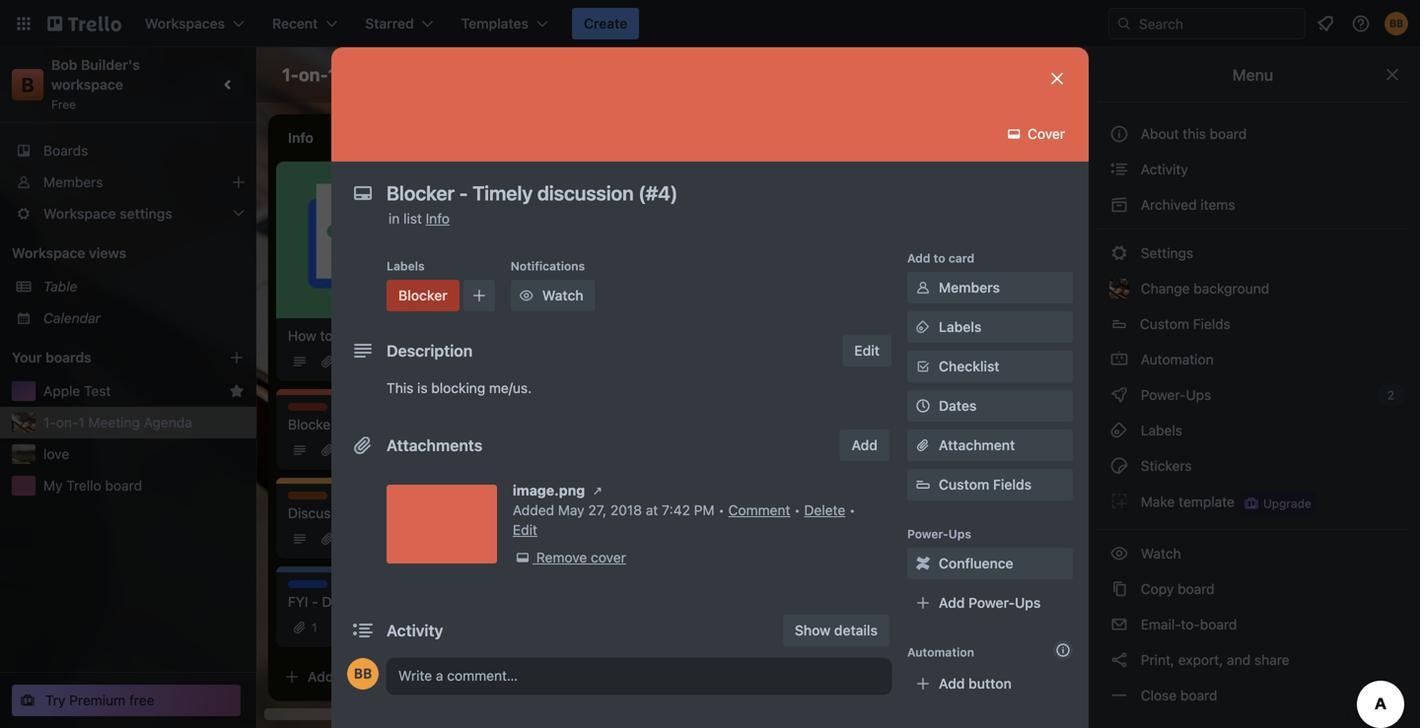 Task type: vqa. For each thing, say whether or not it's contained in the screenshot.
sm icon associated with ACTIVITY LINK
yes



Task type: locate. For each thing, give the bounding box(es) containing it.
0 vertical spatial on-
[[299, 64, 328, 85]]

(#4)
[[466, 417, 494, 433]]

- left if
[[312, 594, 318, 610]]

power- up stickers
[[1141, 387, 1186, 403]]

remove cover link
[[513, 548, 626, 568]]

is inside blocker the team is stuck on x, how can we move forward?
[[632, 183, 642, 199]]

edit inside button
[[854, 343, 880, 359]]

change
[[1141, 281, 1190, 297]]

1 horizontal spatial fields
[[1193, 316, 1231, 332]]

blocker for blocker blocker - timely discussion (#4)
[[288, 404, 331, 418]]

0 vertical spatial members link
[[0, 167, 256, 198]]

sm image for activity
[[1110, 160, 1129, 179]]

on right the feedback
[[1042, 238, 1058, 254]]

1 horizontal spatial color: red, title: "blocker" element
[[387, 280, 459, 312]]

0 vertical spatial members
[[43, 174, 103, 190]]

about this board
[[1141, 126, 1247, 142]]

- left timely
[[339, 417, 346, 433]]

blocker
[[568, 171, 611, 184], [398, 287, 448, 304], [288, 404, 331, 418], [288, 417, 336, 433]]

board up activity link
[[1210, 126, 1247, 142]]

pm
[[694, 502, 715, 519]]

0 horizontal spatial fields
[[993, 477, 1032, 493]]

is up forward?
[[632, 183, 642, 199]]

0 vertical spatial custom
[[1140, 316, 1189, 332]]

blocker - timely discussion (#4) link
[[288, 415, 509, 435]]

sm image inside automation "link"
[[1110, 350, 1129, 370]]

watch
[[542, 287, 584, 304], [1137, 546, 1185, 562]]

forward?
[[606, 203, 662, 219]]

fyi - discuss if interested (#6) link
[[288, 593, 509, 612]]

0 vertical spatial agenda
[[414, 64, 479, 85]]

blocker for blocker the team is stuck on x, how can we move forward?
[[568, 171, 611, 184]]

0 horizontal spatial custom fields button
[[907, 475, 1073, 495]]

1 vertical spatial automation
[[907, 646, 974, 660]]

0 horizontal spatial custom fields
[[939, 477, 1032, 493]]

board up 'to-'
[[1178, 581, 1215, 598]]

card down report?
[[909, 301, 938, 318]]

0 vertical spatial power-ups
[[1137, 387, 1215, 403]]

1 horizontal spatial labels link
[[1098, 415, 1408, 447]]

archived items link
[[1098, 189, 1408, 221]]

add a card button
[[836, 294, 1057, 325], [276, 662, 497, 693]]

1 horizontal spatial the
[[848, 258, 869, 274]]

custom fields button for add to card
[[907, 475, 1073, 495]]

print,
[[1141, 652, 1175, 669]]

1 vertical spatial add a card button
[[276, 662, 497, 693]]

1 horizontal spatial on-
[[299, 64, 328, 85]]

0 vertical spatial is
[[632, 183, 642, 199]]

labels link up "stickers" link at the right bottom of page
[[1098, 415, 1408, 447]]

add up edit button
[[868, 301, 894, 318]]

at
[[646, 502, 658, 519]]

to
[[934, 251, 945, 265], [320, 328, 333, 344]]

- inside discuss discuss - suggested topic (#3)
[[341, 505, 348, 522]]

background
[[1194, 281, 1269, 297]]

1 vertical spatial bob builder (bobbuilder40) image
[[347, 659, 379, 690]]

primary element
[[0, 0, 1420, 47]]

1 horizontal spatial members link
[[907, 272, 1073, 304]]

a
[[898, 301, 905, 318], [337, 669, 345, 685]]

0 vertical spatial a
[[898, 301, 905, 318]]

add left button
[[939, 676, 965, 692]]

1 horizontal spatial watch
[[1137, 546, 1185, 562]]

labels
[[387, 259, 425, 273], [939, 319, 982, 335], [1137, 423, 1183, 439]]

open information menu image
[[1351, 14, 1371, 34]]

this right the "use"
[[363, 328, 386, 344]]

a down report?
[[898, 301, 905, 318]]

watch down notifications
[[542, 287, 584, 304]]

1 horizontal spatial to
[[934, 251, 945, 265]]

add inside add button
[[852, 437, 878, 454]]

custom fields button down the attachment button on the right of the page
[[907, 475, 1073, 495]]

in list info
[[389, 211, 450, 227]]

confluence
[[939, 556, 1013, 572]]

bob builder (bobbuilder40) image down if
[[347, 659, 379, 690]]

labels link up checklist link
[[907, 312, 1073, 343]]

and
[[1227, 652, 1251, 669]]

in
[[389, 211, 400, 227]]

edit inside delete edit
[[513, 522, 537, 538]]

2 vertical spatial card
[[349, 669, 378, 685]]

sm image inside email-to-board link
[[1110, 615, 1129, 635]]

watch up copy
[[1137, 546, 1185, 562]]

sm image inside copy board "link"
[[1110, 580, 1129, 600]]

2 fyi from the top
[[288, 594, 308, 610]]

0 vertical spatial power-
[[1141, 387, 1186, 403]]

1 horizontal spatial add a card
[[868, 301, 938, 318]]

1 vertical spatial color: red, title: "blocker" element
[[387, 280, 459, 312]]

image.png
[[513, 483, 585, 499]]

the right the for
[[726, 258, 747, 274]]

power-ups up stickers
[[1137, 387, 1215, 403]]

0 horizontal spatial on
[[684, 183, 700, 199]]

1 vertical spatial custom fields button
[[907, 475, 1073, 495]]

this inside how to use this board link
[[363, 328, 386, 344]]

None text field
[[377, 176, 1028, 211]]

color: orange, title: "discuss" element
[[568, 245, 613, 259], [288, 492, 333, 507]]

create
[[584, 15, 627, 32]]

try premium free button
[[12, 685, 241, 717]]

custom fields down change background
[[1140, 316, 1231, 332]]

1 vertical spatial -
[[341, 505, 348, 522]]

the inside can you please give feedback on the report?
[[848, 258, 869, 274]]

1 horizontal spatial bob builder (bobbuilder40) image
[[964, 61, 992, 89]]

cover link
[[998, 118, 1077, 150]]

card right please
[[949, 251, 975, 265]]

bob builder's workspace free
[[51, 57, 143, 111]]

activity
[[1137, 161, 1188, 178], [387, 622, 443, 641]]

copy board link
[[1098, 574, 1408, 606]]

2 horizontal spatial card
[[949, 251, 975, 265]]

add a card button down add to card
[[836, 294, 1057, 325]]

color: red, title: "blocker" element left timely
[[288, 403, 331, 418]]

1 vertical spatial custom
[[939, 477, 990, 493]]

to for card
[[934, 251, 945, 265]]

watch inside "link"
[[1137, 546, 1185, 562]]

0 vertical spatial meeting
[[341, 64, 410, 85]]

1 vertical spatial custom fields
[[939, 477, 1032, 493]]

0 horizontal spatial color: red, title: "blocker" element
[[288, 403, 331, 418]]

add a card button down if
[[276, 662, 497, 693]]

- inside blocker blocker - timely discussion (#4)
[[339, 417, 346, 433]]

power- down the confluence
[[969, 595, 1015, 611]]

1 the from the left
[[726, 258, 747, 274]]

a down fyi fyi - discuss if interested (#6)
[[337, 669, 345, 685]]

sm image
[[838, 59, 866, 87], [1004, 124, 1024, 144], [1110, 195, 1129, 215], [1110, 244, 1129, 263], [913, 278, 933, 298], [517, 286, 536, 306], [588, 481, 608, 501], [1110, 492, 1129, 512], [1110, 544, 1129, 564], [513, 548, 533, 568], [913, 554, 933, 574], [1110, 651, 1129, 671], [1110, 686, 1129, 706]]

power-
[[1141, 387, 1186, 403], [907, 528, 949, 541], [969, 595, 1015, 611]]

1 vertical spatial watch
[[1137, 546, 1185, 562]]

0 horizontal spatial automation
[[907, 646, 974, 660]]

1 vertical spatial labels
[[939, 319, 982, 335]]

my
[[43, 478, 63, 494]]

0 vertical spatial edit
[[854, 343, 880, 359]]

sm image
[[1110, 160, 1129, 179], [913, 318, 933, 337], [1110, 350, 1129, 370], [913, 357, 933, 377], [1110, 386, 1129, 405], [1110, 421, 1129, 441], [1110, 457, 1129, 476], [1110, 580, 1129, 600], [1110, 615, 1129, 635]]

activity down 'about'
[[1137, 161, 1188, 178]]

on
[[684, 183, 700, 199], [1042, 238, 1058, 254]]

1-
[[282, 64, 299, 85], [43, 415, 56, 431]]

0 vertical spatial color: red, title: "blocker" element
[[568, 170, 611, 184]]

1 vertical spatial 1
[[78, 415, 85, 431]]

the
[[726, 258, 747, 274], [848, 258, 869, 274]]

1 vertical spatial this
[[363, 328, 386, 344]]

attachments
[[387, 436, 483, 455]]

dates
[[939, 398, 977, 414]]

power-ups up the confluence
[[907, 528, 971, 541]]

settings
[[1137, 245, 1194, 261]]

b link
[[12, 69, 43, 101]]

apple test link
[[43, 382, 221, 401]]

on for feedback
[[1042, 238, 1058, 254]]

comment
[[728, 502, 790, 519]]

builder's
[[81, 57, 140, 73]]

sm image inside activity link
[[1110, 160, 1129, 179]]

add down the confluence
[[939, 595, 965, 611]]

close board
[[1137, 688, 1218, 704]]

1 horizontal spatial custom fields
[[1140, 316, 1231, 332]]

blocker inside blocker the team is stuck on x, how can we move forward?
[[568, 171, 611, 184]]

on inside blocker the team is stuck on x, how can we move forward?
[[684, 183, 700, 199]]

color: red, title: "blocker" element
[[568, 170, 611, 184], [387, 280, 459, 312], [288, 403, 331, 418]]

2 vertical spatial labels
[[1137, 423, 1183, 439]]

- inside fyi fyi - discuss if interested (#6)
[[312, 594, 318, 610]]

is right this
[[417, 380, 428, 396]]

automation link
[[1098, 344, 1408, 376]]

members down boards
[[43, 174, 103, 190]]

0 horizontal spatial watch
[[542, 287, 584, 304]]

how to use this board
[[288, 328, 427, 344]]

test
[[84, 383, 111, 399]]

automation inside "link"
[[1137, 352, 1214, 368]]

delete edit
[[513, 502, 845, 538]]

1 vertical spatial power-
[[907, 528, 949, 541]]

custom fields down the attachment button on the right of the page
[[939, 477, 1032, 493]]

info
[[426, 211, 450, 227]]

use
[[337, 328, 359, 344]]

labels up stickers
[[1137, 423, 1183, 439]]

activity down 'interested'
[[387, 622, 443, 641]]

edit down the added
[[513, 522, 537, 538]]

sm image inside print, export, and share link
[[1110, 651, 1129, 671]]

ups up the confluence
[[949, 528, 971, 541]]

fields down change background
[[1193, 316, 1231, 332]]

search image
[[1116, 16, 1132, 32]]

sm image for stickers
[[1110, 457, 1129, 476]]

color: red, title: "blocker" element up move
[[568, 170, 611, 184]]

on inside can you please give feedback on the report?
[[1042, 238, 1058, 254]]

on for stuck
[[684, 183, 700, 199]]

blocker blocker - timely discussion (#4)
[[288, 404, 494, 433]]

cover
[[1024, 126, 1065, 142]]

0 horizontal spatial add a card
[[308, 669, 378, 685]]

try
[[45, 693, 65, 709]]

0 horizontal spatial agenda
[[144, 415, 192, 431]]

add down edit button
[[852, 437, 878, 454]]

2 the from the left
[[848, 258, 869, 274]]

labels up checklist
[[939, 319, 982, 335]]

board
[[1210, 126, 1247, 142], [390, 328, 427, 344], [105, 478, 142, 494], [1178, 581, 1215, 598], [1200, 617, 1237, 633], [1181, 688, 1218, 704]]

0 vertical spatial custom fields button
[[1098, 309, 1408, 340]]

to for use
[[320, 328, 333, 344]]

2 vertical spatial -
[[312, 594, 318, 610]]

sm image inside close board link
[[1110, 686, 1129, 706]]

on left x,
[[684, 183, 700, 199]]

sm image for power-ups
[[1110, 386, 1129, 405]]

if
[[375, 594, 384, 610]]

1- inside board name text field
[[282, 64, 299, 85]]

can you please give feedback on the report? link
[[848, 237, 1077, 276]]

discuss
[[568, 246, 613, 259], [288, 493, 333, 507], [288, 505, 338, 522], [322, 594, 372, 610]]

color: orange, title: "discuss" element left suggested
[[288, 492, 333, 507]]

0 vertical spatial fields
[[1193, 316, 1231, 332]]

0 vertical spatial automation
[[1137, 352, 1214, 368]]

1 horizontal spatial add a card button
[[836, 294, 1057, 325]]

2018
[[610, 502, 642, 519]]

this right 'about'
[[1183, 126, 1206, 142]]

fields down the attachment button on the right of the page
[[993, 477, 1032, 493]]

apple test
[[43, 383, 111, 399]]

power- up the confluence
[[907, 528, 949, 541]]

- for fyi
[[312, 594, 318, 610]]

boards link
[[0, 135, 256, 167]]

the down can
[[848, 258, 869, 274]]

1 horizontal spatial custom fields button
[[1098, 309, 1408, 340]]

1 inside board name text field
[[328, 64, 337, 85]]

members down can you please give feedback on the report? link
[[939, 280, 1000, 296]]

share button
[[998, 59, 1075, 91]]

switch to… image
[[14, 14, 34, 34]]

0 horizontal spatial edit
[[513, 522, 537, 538]]

1 vertical spatial 1-
[[43, 415, 56, 431]]

1 horizontal spatial automation
[[1137, 352, 1214, 368]]

stickers
[[1137, 458, 1192, 474]]

2 vertical spatial ups
[[1015, 595, 1041, 611]]

ups up add button button
[[1015, 595, 1041, 611]]

1 horizontal spatial power-ups
[[1137, 387, 1215, 403]]

sm image inside watch button
[[517, 286, 536, 306]]

bob builder (bobbuilder40) image
[[964, 61, 992, 89], [347, 659, 379, 690]]

watch inside button
[[542, 287, 584, 304]]

1 vertical spatial to
[[320, 328, 333, 344]]

0 vertical spatial 1-on-1 meeting agenda
[[282, 64, 479, 85]]

2 horizontal spatial 1
[[328, 64, 337, 85]]

2 horizontal spatial color: red, title: "blocker" element
[[568, 170, 611, 184]]

custom down change
[[1140, 316, 1189, 332]]

this inside about this board button
[[1183, 126, 1206, 142]]

ups inside add power-ups link
[[1015, 595, 1041, 611]]

1 horizontal spatial meeting
[[341, 64, 410, 85]]

edit down report?
[[854, 343, 880, 359]]

sm image for copy board
[[1110, 580, 1129, 600]]

meeting
[[341, 64, 410, 85], [88, 415, 140, 431]]

labels down list
[[387, 259, 425, 273]]

members link down boards
[[0, 167, 256, 198]]

-
[[339, 417, 346, 433], [341, 505, 348, 522], [312, 594, 318, 610]]

2 vertical spatial color: red, title: "blocker" element
[[288, 403, 331, 418]]

add a card
[[868, 301, 938, 318], [308, 669, 378, 685]]

0 vertical spatial -
[[339, 417, 346, 433]]

color: orange, title: "discuss" element up the few
[[568, 245, 613, 259]]

1 horizontal spatial 1-
[[282, 64, 299, 85]]

0 vertical spatial 1
[[328, 64, 337, 85]]

checklist link
[[907, 351, 1073, 383]]

members
[[43, 174, 103, 190], [939, 280, 1000, 296]]

archived
[[1141, 197, 1197, 213]]

custom fields button up automation "link"
[[1098, 309, 1408, 340]]

sm image inside cover link
[[1004, 124, 1024, 144]]

card down if
[[349, 669, 378, 685]]

0 horizontal spatial members
[[43, 174, 103, 190]]

sm image inside "stickers" link
[[1110, 457, 1129, 476]]

make
[[1141, 494, 1175, 511]]

change background
[[1137, 281, 1269, 297]]

the for report?
[[848, 258, 869, 274]]

automation up add button
[[907, 646, 974, 660]]

discuss - suggested topic (#3) link
[[288, 504, 509, 524]]

1 horizontal spatial on
[[1042, 238, 1058, 254]]

0 vertical spatial on
[[684, 183, 700, 199]]

months.
[[595, 278, 646, 294]]

add right you
[[907, 251, 931, 265]]

add board image
[[229, 350, 245, 366]]

edit button
[[843, 335, 892, 367]]

fields for add to card
[[993, 477, 1032, 493]]

- left suggested
[[341, 505, 348, 522]]

1 vertical spatial color: orange, title: "discuss" element
[[288, 492, 333, 507]]

1 vertical spatial fields
[[993, 477, 1032, 493]]

ups down automation "link"
[[1186, 387, 1211, 403]]

add a card down if
[[308, 669, 378, 685]]

to left "give"
[[934, 251, 945, 265]]

custom down attachment
[[939, 477, 990, 493]]

bob builder (bobbuilder40) image left share button
[[964, 61, 992, 89]]

drafted
[[594, 258, 641, 274]]

0 vertical spatial watch
[[542, 287, 584, 304]]

members link down the feedback
[[907, 272, 1073, 304]]

add a card down report?
[[868, 301, 938, 318]]

0 horizontal spatial the
[[726, 258, 747, 274]]

0 vertical spatial activity
[[1137, 161, 1188, 178]]

0 horizontal spatial labels link
[[907, 312, 1073, 343]]

discuss i've drafted my goals for the next few months. any feedback?
[[568, 246, 778, 294]]

the inside discuss i've drafted my goals for the next few months. any feedback?
[[726, 258, 747, 274]]

0 vertical spatial custom fields
[[1140, 316, 1231, 332]]

2
[[1387, 389, 1395, 402]]

close board link
[[1098, 681, 1408, 712]]

add button button
[[907, 669, 1073, 700]]

0 vertical spatial this
[[1183, 126, 1206, 142]]

bob builder (bobbuilder40) image
[[1385, 12, 1408, 36]]

power-ups
[[1137, 387, 1215, 403], [907, 528, 971, 541]]

color: red, title: "blocker" element up how to use this board link
[[387, 280, 459, 312]]

trello
[[66, 478, 101, 494]]

premium
[[69, 693, 125, 709]]

added may 27, 2018 at 7:42 pm
[[513, 502, 715, 519]]

views
[[89, 245, 126, 261]]

0 horizontal spatial 1-on-1 meeting agenda
[[43, 415, 192, 431]]

0 horizontal spatial add a card button
[[276, 662, 497, 693]]

to left the "use"
[[320, 328, 333, 344]]

automation down change
[[1137, 352, 1214, 368]]



Task type: describe. For each thing, give the bounding box(es) containing it.
topic
[[424, 505, 456, 522]]

0 horizontal spatial card
[[349, 669, 378, 685]]

list
[[403, 211, 422, 227]]

board down love link
[[105, 478, 142, 494]]

this is blocking me/us.
[[387, 380, 532, 396]]

team
[[596, 183, 628, 199]]

archived items
[[1137, 197, 1235, 213]]

0 vertical spatial card
[[949, 251, 975, 265]]

1 vertical spatial on-
[[56, 415, 78, 431]]

(#3)
[[460, 505, 487, 522]]

board inside "link"
[[1178, 581, 1215, 598]]

board down export,
[[1181, 688, 1218, 704]]

your
[[12, 350, 42, 366]]

description
[[387, 342, 473, 360]]

add a card button for create from template… image
[[836, 294, 1057, 325]]

custom for add to card
[[939, 477, 990, 493]]

boards
[[43, 143, 88, 159]]

show
[[795, 623, 831, 639]]

1 vertical spatial ups
[[949, 528, 971, 541]]

cover
[[591, 550, 626, 566]]

sm image for labels
[[1110, 421, 1129, 441]]

calendar link
[[43, 309, 245, 328]]

0 horizontal spatial a
[[337, 669, 345, 685]]

0 horizontal spatial is
[[417, 380, 428, 396]]

timely
[[350, 417, 392, 433]]

can
[[751, 183, 774, 199]]

stuck
[[646, 183, 681, 199]]

stickers link
[[1098, 451, 1408, 482]]

few
[[568, 278, 591, 294]]

bob
[[51, 57, 77, 73]]

create from template… image
[[505, 670, 521, 685]]

custom fields for menu
[[1140, 316, 1231, 332]]

discuss inside fyi fyi - discuss if interested (#6)
[[322, 594, 372, 610]]

please
[[904, 238, 945, 254]]

starred icon image
[[229, 384, 245, 399]]

Write a comment text field
[[387, 659, 892, 694]]

settings link
[[1098, 238, 1408, 269]]

2 horizontal spatial power-
[[1141, 387, 1186, 403]]

Search field
[[1132, 9, 1305, 38]]

1 vertical spatial meeting
[[88, 415, 140, 431]]

0 vertical spatial color: orange, title: "discuss" element
[[568, 245, 613, 259]]

fields for menu
[[1193, 316, 1231, 332]]

checklist
[[939, 359, 1000, 375]]

attachment
[[939, 437, 1015, 454]]

0 vertical spatial labels
[[387, 259, 425, 273]]

me/us.
[[489, 380, 532, 396]]

b
[[21, 73, 34, 96]]

you
[[877, 238, 900, 254]]

we
[[777, 183, 796, 199]]

share
[[1025, 67, 1063, 83]]

on- inside board name text field
[[299, 64, 328, 85]]

create button
[[572, 8, 639, 39]]

board inside button
[[1210, 126, 1247, 142]]

copy board
[[1137, 581, 1215, 598]]

show details
[[795, 623, 878, 639]]

added
[[513, 502, 554, 519]]

0 horizontal spatial 1-
[[43, 415, 56, 431]]

custom fields for add to card
[[939, 477, 1032, 493]]

create from template… image
[[1065, 302, 1081, 318]]

add a card button for create from template… icon at the bottom left
[[276, 662, 497, 693]]

activity link
[[1098, 154, 1408, 185]]

i've
[[568, 258, 590, 274]]

1 horizontal spatial power-
[[969, 595, 1015, 611]]

watch button
[[511, 280, 595, 312]]

suggested
[[352, 505, 420, 522]]

discuss inside discuss i've drafted my goals for the next few months. any feedback?
[[568, 246, 613, 259]]

feedback
[[979, 238, 1038, 254]]

1 vertical spatial agenda
[[144, 415, 192, 431]]

table link
[[43, 277, 245, 297]]

0 vertical spatial labels link
[[907, 312, 1073, 343]]

email-to-board
[[1137, 617, 1237, 633]]

template
[[1179, 494, 1235, 511]]

custom fields button for menu
[[1098, 309, 1408, 340]]

1 vertical spatial 1-on-1 meeting agenda
[[43, 415, 192, 431]]

next
[[751, 258, 778, 274]]

copy
[[1141, 581, 1174, 598]]

for
[[705, 258, 723, 274]]

close
[[1141, 688, 1177, 704]]

email-to-board link
[[1098, 610, 1408, 641]]

delete
[[804, 502, 845, 519]]

blocker for blocker
[[398, 287, 448, 304]]

discussion
[[395, 417, 463, 433]]

add inside add button button
[[939, 676, 965, 692]]

1 vertical spatial activity
[[387, 622, 443, 641]]

this
[[387, 380, 414, 396]]

0 horizontal spatial bob builder (bobbuilder40) image
[[347, 659, 379, 690]]

add down color: blue, title: "fyi" element
[[308, 669, 334, 685]]

color: blue, title: "fyi" element
[[288, 581, 327, 596]]

27,
[[588, 502, 607, 519]]

0 horizontal spatial power-
[[907, 528, 949, 541]]

sm image inside watch "link"
[[1110, 544, 1129, 564]]

7:42
[[662, 502, 690, 519]]

add inside add power-ups link
[[939, 595, 965, 611]]

how
[[721, 183, 747, 199]]

custom for menu
[[1140, 316, 1189, 332]]

show details link
[[783, 615, 890, 647]]

share
[[1254, 652, 1290, 669]]

(#6)
[[455, 594, 483, 610]]

fyi fyi - discuss if interested (#6)
[[288, 582, 483, 610]]

email-
[[1141, 617, 1181, 633]]

board up this
[[390, 328, 427, 344]]

the for next
[[726, 258, 747, 274]]

your boards with 4 items element
[[12, 346, 199, 370]]

can
[[848, 238, 873, 254]]

1 vertical spatial labels link
[[1098, 415, 1408, 447]]

0 horizontal spatial 1
[[78, 415, 85, 431]]

meeting inside board name text field
[[341, 64, 410, 85]]

upgrade
[[1263, 497, 1312, 511]]

1 horizontal spatial card
[[909, 301, 938, 318]]

1 horizontal spatial members
[[939, 280, 1000, 296]]

1 fyi from the top
[[288, 582, 306, 596]]

to-
[[1181, 617, 1200, 633]]

feedback?
[[678, 278, 744, 294]]

how
[[288, 328, 316, 344]]

0 notifications image
[[1314, 12, 1337, 36]]

about
[[1141, 126, 1179, 142]]

2 horizontal spatial ups
[[1186, 387, 1211, 403]]

try premium free
[[45, 693, 154, 709]]

export,
[[1178, 652, 1223, 669]]

your boards
[[12, 350, 91, 366]]

- for discuss
[[341, 505, 348, 522]]

sm image inside checklist link
[[913, 357, 933, 377]]

add power-ups link
[[907, 588, 1073, 619]]

2 horizontal spatial labels
[[1137, 423, 1183, 439]]

bob builder's workspace link
[[51, 57, 143, 93]]

items
[[1201, 197, 1235, 213]]

sm image for email-to-board
[[1110, 615, 1129, 635]]

sm image inside the archived items link
[[1110, 195, 1129, 215]]

goals
[[667, 258, 701, 274]]

agenda inside board name text field
[[414, 64, 479, 85]]

1 horizontal spatial 1
[[312, 621, 317, 635]]

attachment button
[[907, 430, 1073, 462]]

sm image for automation
[[1110, 350, 1129, 370]]

table
[[43, 279, 77, 295]]

- for blocker
[[339, 417, 346, 433]]

0 vertical spatial bob builder (bobbuilder40) image
[[964, 61, 992, 89]]

apple
[[43, 383, 80, 399]]

comment link
[[728, 502, 790, 519]]

sm image inside "settings" link
[[1110, 244, 1129, 263]]

move
[[568, 203, 602, 219]]

0 horizontal spatial members link
[[0, 167, 256, 198]]

board up print, export, and share
[[1200, 617, 1237, 633]]

details
[[834, 623, 878, 639]]

1-on-1 meeting agenda inside board name text field
[[282, 64, 479, 85]]

workspace views
[[12, 245, 126, 261]]

my trello board link
[[43, 476, 245, 496]]

0 horizontal spatial power-ups
[[907, 528, 971, 541]]

Board name text field
[[272, 59, 489, 91]]

1 horizontal spatial a
[[898, 301, 905, 318]]



